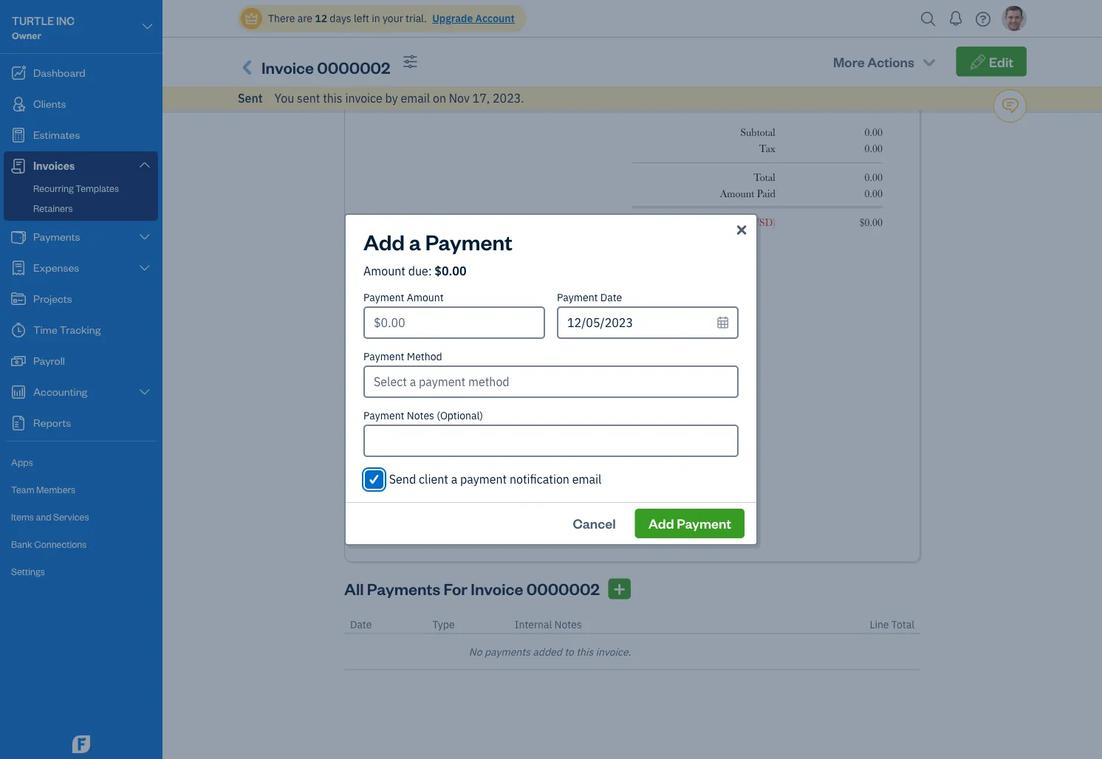 Task type: locate. For each thing, give the bounding box(es) containing it.
0 horizontal spatial total
[[754, 172, 776, 184]]

None text field
[[364, 425, 739, 458]]

add inside button
[[649, 515, 675, 533]]

your
[[383, 11, 403, 25], [382, 51, 402, 64]]

1 horizontal spatial add
[[649, 515, 675, 533]]

3 0.00 from the top
[[865, 172, 883, 184]]

0000002
[[317, 57, 391, 78], [527, 579, 600, 600]]

add right cancel
[[649, 515, 675, 533]]

1 vertical spatial chevron large down image
[[138, 387, 152, 398]]

subtotal
[[741, 127, 776, 139]]

date
[[601, 291, 623, 305], [350, 618, 372, 632]]

chevron large down image
[[138, 231, 152, 243], [138, 387, 152, 398]]

days
[[330, 11, 352, 25]]

your right 'receive'
[[382, 51, 402, 64]]

this
[[577, 646, 594, 659]]

payments
[[367, 579, 441, 600]]

and
[[36, 511, 51, 523]]

bank connections
[[11, 539, 87, 551]]

1 vertical spatial chevron large down image
[[138, 159, 152, 170]]

project image
[[10, 292, 27, 307]]

0 vertical spatial 0000002
[[317, 57, 391, 78]]

add up amount due : $0.00 on the left of the page
[[364, 228, 405, 255]]

0 vertical spatial total
[[862, 51, 883, 63]]

internal notes
[[515, 618, 582, 632]]

1 chevron large down image from the top
[[138, 231, 152, 243]]

amount up payment amount
[[364, 264, 406, 279]]

members
[[36, 484, 75, 496]]

subtotal tax
[[741, 127, 776, 155]]

email.
[[462, 51, 491, 64]]

1 horizontal spatial line
[[870, 618, 890, 632]]

invoice 0000002
[[262, 57, 391, 78]]

invoices image
[[238, 55, 258, 79]]

0 horizontal spatial notes
[[407, 409, 435, 423]]

0 horizontal spatial add
[[364, 228, 405, 255]]

2 vertical spatial total
[[892, 618, 915, 632]]

1 vertical spatial notes
[[555, 618, 582, 632]]

timer image
[[10, 323, 27, 338]]

1 vertical spatial total
[[754, 172, 776, 184]]

larry gaffe will receive your message by email.
[[274, 51, 491, 64]]

payment image
[[10, 230, 27, 245]]

total
[[862, 51, 883, 63], [754, 172, 776, 184], [892, 618, 915, 632]]

date down all
[[350, 618, 372, 632]]

amount up due
[[721, 188, 755, 200]]

in
[[372, 11, 380, 25]]

connections
[[34, 539, 87, 551]]

0 vertical spatial chevron large down image
[[138, 231, 152, 243]]

0 horizontal spatial line
[[840, 51, 859, 63]]

payment
[[461, 472, 507, 488]]

1
[[804, 79, 809, 91]]

enrollment day
[[382, 79, 449, 91]]

payment date
[[557, 291, 623, 305]]

0 vertical spatial line total
[[840, 51, 883, 63]]

add a payment dialog
[[0, 196, 1103, 564]]

invoice right invoices icon on the left top
[[262, 57, 314, 78]]

account
[[476, 11, 515, 25]]

1 vertical spatial line total
[[870, 618, 915, 632]]

a up amount due : $0.00 on the left of the page
[[409, 228, 421, 255]]

1 vertical spatial add
[[649, 515, 675, 533]]

line
[[840, 51, 859, 63], [870, 618, 890, 632]]

date up date in mm/dd/yyyy format text box
[[601, 291, 623, 305]]

1 vertical spatial 0000002
[[527, 579, 600, 600]]

money image
[[10, 354, 27, 369]]

apps link
[[4, 450, 158, 476]]

)
[[774, 217, 776, 229]]

invoice right for
[[471, 579, 524, 600]]

2 vertical spatial chevron large down image
[[138, 262, 152, 274]]

dashboard image
[[10, 66, 27, 81]]

0 horizontal spatial 0000002
[[317, 57, 391, 78]]

1 horizontal spatial total
[[862, 51, 883, 63]]

by
[[448, 51, 460, 64]]

a right client
[[451, 472, 458, 488]]

payment for payment date
[[557, 291, 598, 305]]

0 horizontal spatial date
[[350, 618, 372, 632]]

1 vertical spatial invoice
[[471, 579, 524, 600]]

expense image
[[10, 261, 27, 276]]

send
[[389, 472, 416, 488]]

description
[[382, 51, 431, 63]]

2 0.00 0.00 from the top
[[865, 172, 883, 200]]

1 horizontal spatial notes
[[555, 618, 582, 632]]

notes up to
[[555, 618, 582, 632]]

0 vertical spatial 0.00 0.00
[[865, 127, 883, 155]]

chevron large down image
[[141, 18, 155, 35], [138, 159, 152, 170], [138, 262, 152, 274]]

usd
[[752, 217, 774, 229]]

1 0.00 0.00 from the top
[[865, 127, 883, 155]]

line total
[[840, 51, 883, 63], [870, 618, 915, 632]]

crown image
[[244, 11, 259, 26]]

total inside total amount paid
[[754, 172, 776, 184]]

add payment button
[[636, 509, 745, 539]]

0 horizontal spatial a
[[409, 228, 421, 255]]

there are 12 days left in your trial. upgrade account
[[268, 11, 515, 25]]

type
[[433, 618, 455, 632]]

notes
[[407, 409, 435, 423], [555, 618, 582, 632]]

1 horizontal spatial date
[[601, 291, 623, 305]]

2 horizontal spatial total
[[892, 618, 915, 632]]

0 vertical spatial add
[[364, 228, 405, 255]]

$0.00 inside add a payment dialog
[[435, 264, 467, 279]]

add for add a payment
[[364, 228, 405, 255]]

amount
[[721, 188, 755, 200], [692, 217, 727, 229], [364, 264, 406, 279], [407, 291, 444, 305]]

total for date
[[892, 618, 915, 632]]

1 vertical spatial your
[[382, 51, 402, 64]]

1 vertical spatial date
[[350, 618, 372, 632]]

add
[[364, 228, 405, 255], [649, 515, 675, 533]]

1 vertical spatial line
[[870, 618, 890, 632]]

Amount (USD) text field
[[364, 307, 546, 339]]

turtle inc owner
[[12, 14, 75, 41]]

1 vertical spatial a
[[451, 472, 458, 488]]

due
[[409, 264, 429, 279]]

$0.00
[[712, 79, 736, 91], [860, 79, 883, 91], [860, 217, 883, 229], [435, 264, 467, 279]]

team
[[11, 484, 34, 496]]

chevron large down image for chart icon
[[138, 387, 152, 398]]

add a payment
[[364, 228, 513, 255]]

services
[[53, 511, 89, 523]]

add payment
[[649, 515, 732, 533]]

0 vertical spatial a
[[409, 228, 421, 255]]

payment
[[426, 228, 513, 255], [364, 291, 405, 305], [557, 291, 598, 305], [364, 350, 405, 364], [364, 409, 405, 423], [677, 515, 732, 533]]

0 vertical spatial date
[[601, 291, 623, 305]]

line for description
[[840, 51, 859, 63]]

0 vertical spatial chevron large down image
[[141, 18, 155, 35]]

will
[[327, 51, 343, 64]]

notes inside add a payment dialog
[[407, 409, 435, 423]]

2 chevron large down image from the top
[[138, 387, 152, 398]]

payment for payment amount
[[364, 291, 405, 305]]

upgrade account link
[[430, 11, 515, 25]]

due
[[729, 217, 747, 229]]

invoice
[[262, 57, 314, 78], [471, 579, 524, 600]]

items and services
[[11, 511, 89, 523]]

0.00 0.00
[[865, 127, 883, 155], [865, 172, 883, 200]]

notes left (optional)
[[407, 409, 435, 423]]

gaffe
[[300, 51, 325, 64]]

a
[[409, 228, 421, 255], [451, 472, 458, 488]]

1 horizontal spatial a
[[451, 472, 458, 488]]

0 horizontal spatial invoice
[[262, 57, 314, 78]]

0.00 0.00 for total
[[865, 172, 883, 200]]

client
[[419, 472, 449, 488]]

inc
[[56, 14, 75, 28]]

day
[[432, 79, 449, 91]]

0.00
[[865, 127, 883, 139], [865, 143, 883, 155], [865, 172, 883, 184], [865, 188, 883, 200]]

your right in
[[383, 11, 403, 25]]

2 0.00 from the top
[[865, 143, 883, 155]]

items and services link
[[4, 505, 158, 531]]

1 vertical spatial 0.00 0.00
[[865, 172, 883, 200]]

0 vertical spatial notes
[[407, 409, 435, 423]]

method
[[407, 350, 443, 364]]

0 vertical spatial line
[[840, 51, 859, 63]]



Task type: describe. For each thing, give the bounding box(es) containing it.
edit
[[990, 53, 1014, 70]]

line for date
[[870, 618, 890, 632]]

chevron large down image for payment 'image'
[[138, 231, 152, 243]]

1 horizontal spatial invoice
[[471, 579, 524, 600]]

payment for payment notes (optional)
[[364, 409, 405, 423]]

chevron large down image for invoice icon
[[138, 159, 152, 170]]

client image
[[10, 97, 27, 112]]

bank
[[11, 539, 32, 551]]

chevron large down image for expense image
[[138, 262, 152, 274]]

0 vertical spatial your
[[383, 11, 403, 25]]

line total for date
[[870, 618, 915, 632]]

amount inside total amount paid
[[721, 188, 755, 200]]

0 vertical spatial invoice
[[262, 57, 314, 78]]

invoice.
[[596, 646, 632, 659]]

close image
[[735, 221, 750, 239]]

apps
[[11, 456, 33, 469]]

amount due ( usd )
[[692, 217, 776, 229]]

owner
[[12, 29, 41, 41]]

cancel
[[573, 515, 616, 533]]

main element
[[0, 0, 200, 760]]

notification
[[510, 472, 570, 488]]

larry
[[274, 51, 297, 64]]

report image
[[10, 416, 27, 431]]

no
[[469, 646, 482, 659]]

payment amount
[[364, 291, 444, 305]]

(
[[750, 217, 752, 229]]

internal
[[515, 618, 552, 632]]

receive
[[346, 51, 379, 64]]

Date in MM/DD/YYYY format text field
[[557, 307, 739, 339]]

there
[[268, 11, 295, 25]]

added
[[533, 646, 562, 659]]

turtle
[[12, 14, 54, 28]]

chart image
[[10, 385, 27, 400]]

add for add payment
[[649, 515, 675, 533]]

:
[[429, 264, 432, 279]]

send client a payment notification email
[[389, 472, 602, 488]]

left
[[354, 11, 370, 25]]

team members link
[[4, 478, 158, 503]]

1 0.00 from the top
[[865, 127, 883, 139]]

pencil image
[[970, 54, 987, 69]]

for
[[444, 579, 468, 600]]

items
[[11, 511, 34, 523]]

add a payment image
[[613, 581, 627, 599]]

amount left due
[[692, 217, 727, 229]]

amount due : $0.00
[[364, 264, 467, 279]]

to
[[565, 646, 574, 659]]

trial.
[[406, 11, 427, 25]]

settings link
[[4, 560, 158, 585]]

enrollment
[[382, 79, 429, 91]]

all
[[344, 579, 364, 600]]

payment for payment method
[[364, 350, 405, 364]]

date inside add a payment dialog
[[601, 291, 623, 305]]

1 horizontal spatial 0000002
[[527, 579, 600, 600]]

search image
[[917, 8, 941, 30]]

payment notes (optional)
[[364, 409, 484, 423]]

notes for payment
[[407, 409, 435, 423]]

estimate image
[[10, 128, 27, 143]]

settings
[[11, 566, 45, 578]]

total amount paid
[[721, 172, 776, 200]]

Send a message text field
[[274, 16, 1025, 49]]

(optional)
[[437, 409, 484, 423]]

line total for description
[[840, 51, 883, 63]]

freshbooks image
[[69, 736, 93, 754]]

notes for internal
[[555, 618, 582, 632]]

total for description
[[862, 51, 883, 63]]

payment method
[[364, 350, 443, 364]]

edit link
[[957, 46, 1028, 76]]

go to help image
[[972, 8, 996, 30]]

tax
[[760, 143, 776, 155]]

invoice image
[[10, 159, 27, 174]]

no payments added to this invoice.
[[469, 646, 632, 659]]

are
[[298, 11, 313, 25]]

amount down :
[[407, 291, 444, 305]]

cancel button
[[560, 509, 630, 539]]

check image
[[368, 472, 381, 487]]

email
[[573, 472, 602, 488]]

paid
[[758, 188, 776, 200]]

12
[[315, 11, 328, 25]]

all payments for invoice 0000002
[[344, 579, 600, 600]]

4 0.00 from the top
[[865, 188, 883, 200]]

Payment Method text field
[[365, 367, 738, 397]]

message
[[405, 51, 446, 64]]

0.00 0.00 for subtotal
[[865, 127, 883, 155]]

upgrade
[[433, 11, 473, 25]]

payments
[[485, 646, 531, 659]]

team members
[[11, 484, 75, 496]]

bank connections link
[[4, 532, 158, 558]]

payment inside button
[[677, 515, 732, 533]]



Task type: vqa. For each thing, say whether or not it's contained in the screenshot.
search image
yes



